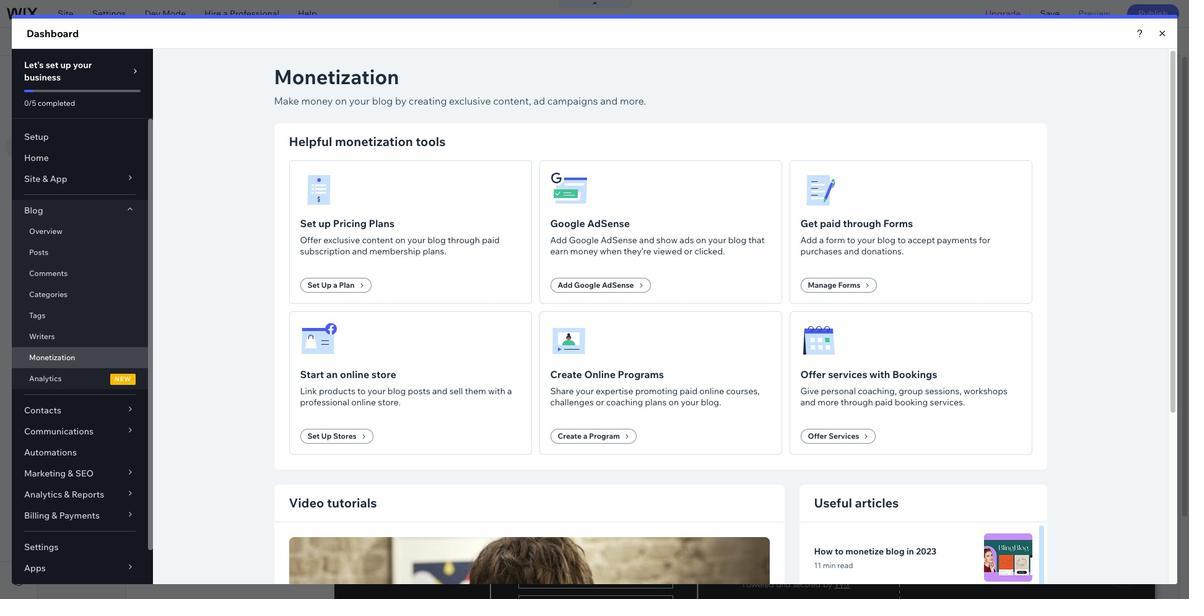 Task type: describe. For each thing, give the bounding box(es) containing it.
settings
[[92, 8, 126, 19]]

pages for site
[[74, 68, 103, 80]]

publish button
[[1128, 4, 1180, 23]]

pages for blog
[[162, 100, 187, 111]]

your
[[368, 36, 387, 47]]

save
[[1041, 8, 1060, 19]]

search button
[[1124, 28, 1190, 55]]

https://www.wix.com/mysite
[[213, 36, 326, 47]]

professional
[[230, 8, 279, 19]]

site for site pages and menu
[[53, 68, 72, 80]]

help
[[298, 8, 317, 19]]

domain
[[389, 36, 420, 47]]

and
[[105, 68, 123, 80]]

a
[[223, 8, 228, 19]]



Task type: locate. For each thing, give the bounding box(es) containing it.
0 vertical spatial menu
[[125, 68, 152, 80]]

100%
[[1034, 36, 1056, 47]]

site
[[58, 8, 74, 19], [53, 68, 72, 80], [53, 100, 69, 112]]

hire
[[205, 8, 221, 19]]

site for site
[[58, 8, 74, 19]]

1 vertical spatial site
[[53, 68, 72, 80]]

1 vertical spatial pages
[[162, 100, 187, 111]]

2 vertical spatial site
[[53, 100, 69, 112]]

dev mode
[[145, 8, 186, 19]]

pages right 'blog'
[[162, 100, 187, 111]]

hire a professional
[[205, 8, 279, 19]]

menu down site pages and menu
[[71, 100, 94, 112]]

blog
[[47, 36, 71, 47]]

menu right "and"
[[125, 68, 152, 80]]

pages left "and"
[[74, 68, 103, 80]]

100% button
[[1014, 28, 1064, 55]]

site pages and menu
[[53, 68, 152, 80]]

blog
[[142, 100, 160, 111]]

1 horizontal spatial menu
[[125, 68, 152, 80]]

site down site pages and menu
[[53, 100, 69, 112]]

https://www.wix.com/mysite connect your domain
[[213, 36, 420, 47]]

connect
[[332, 36, 366, 47]]

site up blog
[[58, 8, 74, 19]]

search
[[1150, 36, 1178, 47]]

0 vertical spatial pages
[[74, 68, 103, 80]]

publish
[[1139, 8, 1169, 19]]

site menu
[[53, 100, 94, 112]]

preview
[[1079, 8, 1111, 19]]

blog pages
[[142, 100, 187, 111]]

tools button
[[1065, 28, 1124, 55]]

0 horizontal spatial menu
[[71, 100, 94, 112]]

menu
[[125, 68, 152, 80], [71, 100, 94, 112]]

1 horizontal spatial pages
[[162, 100, 187, 111]]

upgrade
[[986, 8, 1021, 19]]

tools
[[1091, 36, 1112, 47]]

site down blog
[[53, 68, 72, 80]]

0 vertical spatial site
[[58, 8, 74, 19]]

preview button
[[1070, 0, 1120, 27]]

site for site menu
[[53, 100, 69, 112]]

save button
[[1031, 0, 1070, 27]]

dev
[[145, 8, 160, 19]]

mode
[[162, 8, 186, 19]]

pages
[[74, 68, 103, 80], [162, 100, 187, 111]]

0 horizontal spatial pages
[[74, 68, 103, 80]]

1 vertical spatial menu
[[71, 100, 94, 112]]



Task type: vqa. For each thing, say whether or not it's contained in the screenshot.
the content
no



